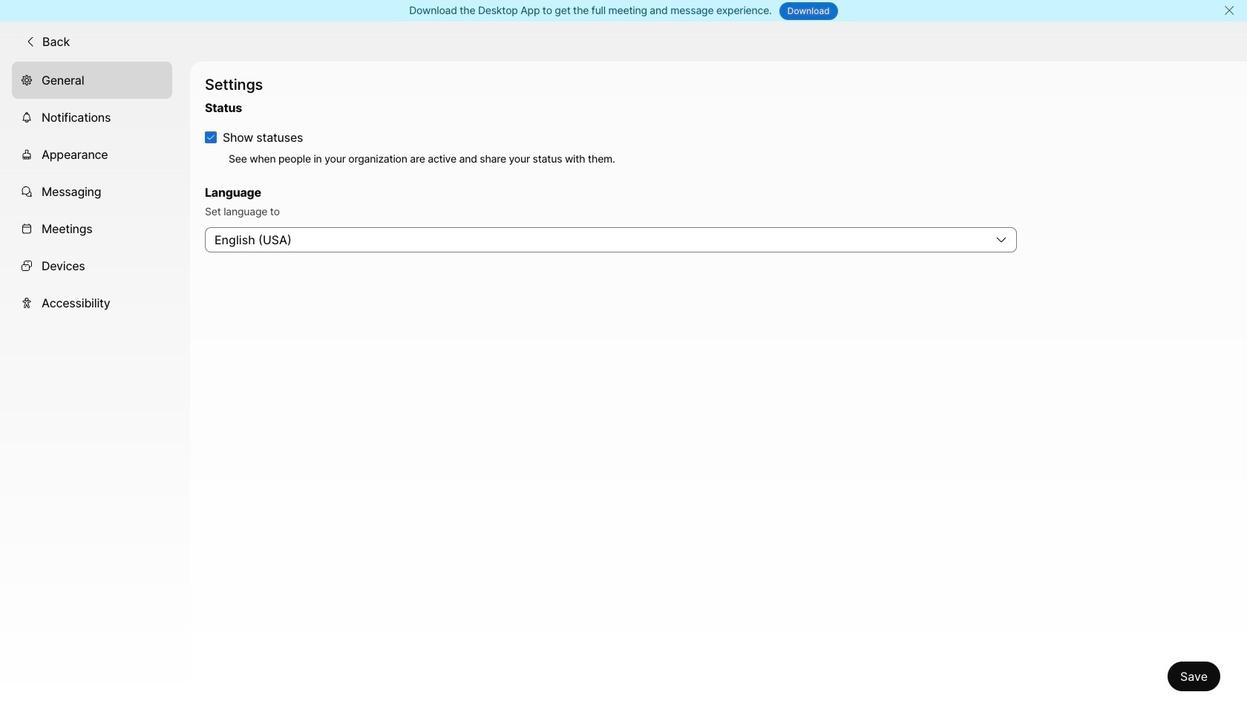 Task type: vqa. For each thing, say whether or not it's contained in the screenshot.
group
no



Task type: describe. For each thing, give the bounding box(es) containing it.
general tab
[[12, 61, 172, 99]]

notifications tab
[[12, 99, 172, 136]]

appearance tab
[[12, 136, 172, 173]]

devices tab
[[12, 247, 172, 284]]



Task type: locate. For each thing, give the bounding box(es) containing it.
messaging tab
[[12, 173, 172, 210]]

accessibility tab
[[12, 284, 172, 321]]

settings navigation
[[0, 61, 190, 715]]

meetings tab
[[12, 210, 172, 247]]

cancel_16 image
[[1224, 4, 1236, 16]]



